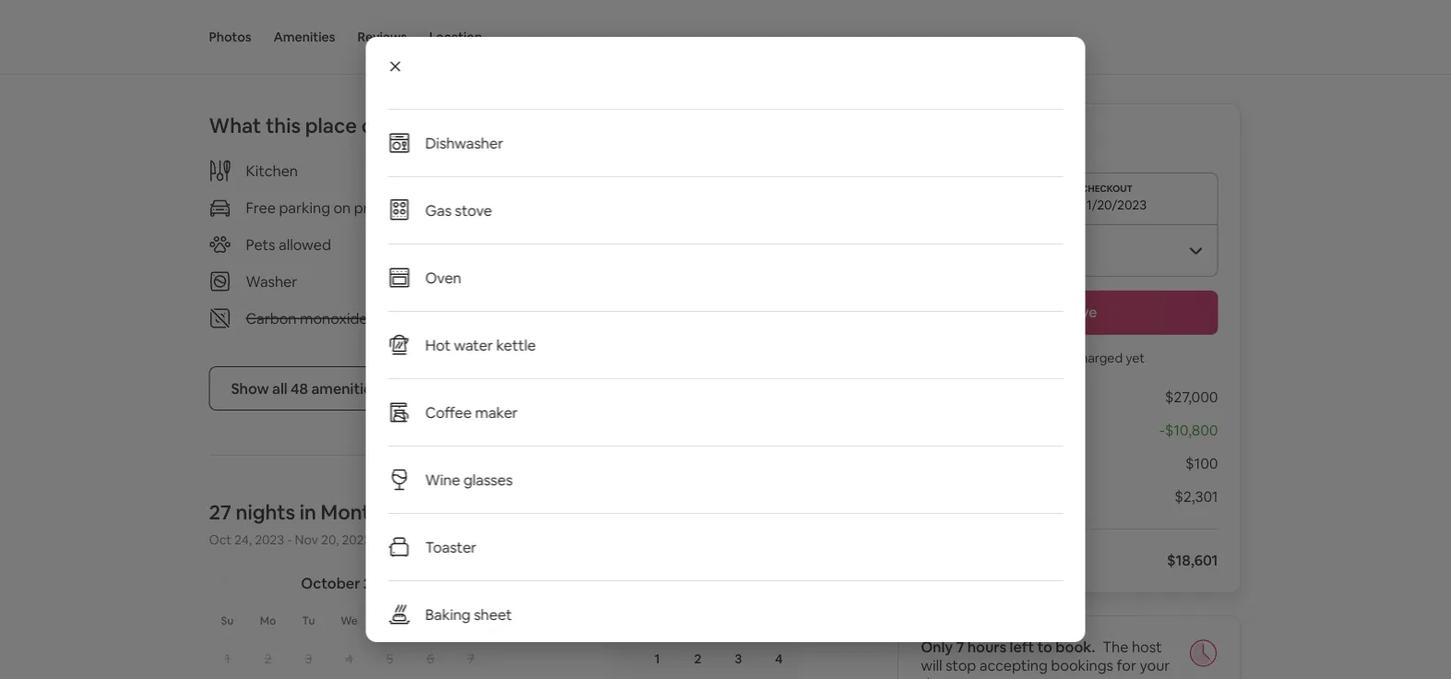Task type: describe. For each thing, give the bounding box(es) containing it.
th
[[383, 614, 397, 628]]

baking sheet
[[425, 605, 512, 624]]

27
[[209, 499, 232, 525]]

place
[[305, 112, 357, 138]]

your
[[1140, 657, 1170, 675]]

glasses
[[463, 470, 512, 489]]

on
[[334, 198, 351, 217]]

offers
[[361, 112, 418, 138]]

pets
[[246, 235, 275, 254]]

1 1 from the left
[[225, 651, 230, 667]]

sheet
[[474, 605, 512, 624]]

-$10,800
[[1160, 421, 1218, 440]]

1 4 button from the left
[[329, 640, 370, 678]]

20,
[[321, 532, 339, 548]]

accepting
[[980, 657, 1048, 675]]

in
[[300, 499, 316, 525]]

sa
[[465, 614, 477, 628]]

2 1 button from the left
[[637, 640, 678, 678]]

bookings
[[1051, 657, 1114, 675]]

2 alarm from the left
[[604, 309, 642, 328]]

tv
[[555, 235, 574, 254]]

smoke
[[555, 309, 601, 328]]

$10,800
[[1165, 421, 1218, 440]]

2 4 from the left
[[775, 651, 783, 667]]

book.
[[1056, 638, 1096, 657]]

gas
[[425, 201, 451, 220]]

smoke alarm
[[555, 309, 642, 328]]

you won't be charged yet
[[994, 350, 1145, 366]]

1 alarm from the left
[[371, 309, 409, 328]]

host
[[1132, 638, 1162, 657]]

water
[[453, 335, 493, 354]]

2023 right the 20,
[[342, 532, 371, 548]]

what this place offers
[[209, 112, 418, 138]]

7 inside button
[[468, 651, 475, 667]]

1 3 button from the left
[[288, 640, 329, 678]]

toaster
[[425, 537, 476, 556]]

carbon monoxide alarm
[[246, 309, 409, 328]]

kettle
[[496, 335, 536, 354]]

6
[[427, 651, 434, 667]]

reserve
[[1042, 303, 1097, 322]]

we
[[341, 614, 358, 628]]

coffee maker
[[425, 403, 518, 422]]

oct
[[209, 532, 232, 548]]

amenities
[[311, 379, 379, 398]]

reserve button
[[921, 291, 1218, 335]]

the
[[1103, 638, 1129, 657]]

what
[[209, 112, 261, 138]]

mo
[[260, 614, 276, 628]]

6 button
[[410, 640, 451, 678]]

soon.
[[962, 675, 999, 679]]

11/20/2023
[[1081, 197, 1147, 213]]

stop
[[946, 657, 976, 675]]

to
[[1038, 638, 1053, 657]]

hours
[[968, 638, 1007, 657]]

reviews
[[358, 29, 407, 45]]

washer
[[246, 272, 297, 291]]

$2,301
[[1175, 488, 1218, 507]]

2 1 from the left
[[655, 651, 660, 667]]

charged
[[1074, 350, 1123, 366]]

free
[[246, 198, 276, 217]]

this
[[266, 112, 301, 138]]

november
[[602, 574, 675, 592]]

2 3 button from the left
[[718, 640, 759, 678]]

left
[[1010, 638, 1034, 657]]

1 horizontal spatial 7
[[956, 638, 965, 657]]

location
[[429, 29, 482, 45]]

free parking on premises
[[246, 198, 416, 217]]

carbon
[[246, 309, 297, 328]]

0 vertical spatial -
[[1160, 421, 1165, 440]]

2 for second 2 button from right
[[264, 651, 272, 667]]

premises
[[354, 198, 416, 217]]

won't
[[1019, 350, 1052, 366]]

48
[[291, 379, 308, 398]]

nights
[[236, 499, 295, 525]]

gas stove
[[425, 201, 492, 220]]

you
[[994, 350, 1016, 366]]

be
[[1055, 350, 1071, 366]]

baking
[[425, 605, 470, 624]]

$27,000
[[1165, 388, 1218, 407]]

11/20/2023 button
[[921, 173, 1218, 224]]

oven
[[425, 268, 461, 287]]

hot
[[425, 335, 450, 354]]

7 button
[[451, 640, 491, 678]]

27 nights in montevideo oct 24, 2023 - nov 20, 2023
[[209, 499, 435, 548]]

5
[[386, 651, 393, 667]]

1 2 button from the left
[[248, 640, 288, 678]]



Task type: locate. For each thing, give the bounding box(es) containing it.
what this place offers dialog
[[366, 37, 1086, 649]]

1 horizontal spatial 3 button
[[718, 640, 759, 678]]

2 4 button from the left
[[759, 640, 800, 678]]

will
[[921, 657, 943, 675]]

$18,601
[[1167, 551, 1218, 570]]

2 3 from the left
[[735, 651, 742, 667]]

2 button down mo
[[248, 640, 288, 678]]

alarm right smoke
[[604, 309, 642, 328]]

reviews button
[[358, 0, 407, 74]]

- inside 27 nights in montevideo oct 24, 2023 - nov 20, 2023
[[287, 532, 292, 548]]

2 down november 2023 at the bottom of page
[[694, 651, 702, 667]]

pets allowed
[[246, 235, 331, 254]]

1
[[225, 651, 230, 667], [655, 651, 660, 667]]

4
[[345, 651, 353, 667], [775, 651, 783, 667]]

2
[[264, 651, 272, 667], [694, 651, 702, 667]]

2 2 from the left
[[694, 651, 702, 667]]

1 horizontal spatial 1 button
[[637, 640, 678, 678]]

4 button
[[329, 640, 370, 678], [759, 640, 800, 678]]

2 button
[[248, 640, 288, 678], [678, 640, 718, 678]]

parking
[[279, 198, 330, 217]]

7 right the only in the right bottom of the page
[[956, 638, 965, 657]]

tu
[[302, 614, 315, 628]]

0 horizontal spatial alarm
[[371, 309, 409, 328]]

alarm right the monoxide
[[371, 309, 409, 328]]

monoxide
[[300, 309, 368, 328]]

2 2 button from the left
[[678, 640, 718, 678]]

hot water kettle
[[425, 335, 536, 354]]

show all 48 amenities
[[231, 379, 379, 398]]

0 horizontal spatial 2
[[264, 651, 272, 667]]

1 horizontal spatial alarm
[[604, 309, 642, 328]]

0 horizontal spatial 1
[[225, 651, 230, 667]]

0 horizontal spatial 7
[[468, 651, 475, 667]]

0 horizontal spatial 2 button
[[248, 640, 288, 678]]

0 horizontal spatial 3
[[305, 651, 312, 667]]

kitchen
[[246, 161, 298, 180]]

montevideo
[[321, 499, 435, 525]]

amenities
[[274, 29, 335, 45]]

3 button
[[288, 640, 329, 678], [718, 640, 759, 678]]

-
[[1160, 421, 1165, 440], [287, 532, 292, 548]]

0 horizontal spatial 3 button
[[288, 640, 329, 678]]

$100
[[1186, 454, 1218, 473]]

3
[[305, 651, 312, 667], [735, 651, 742, 667]]

0 horizontal spatial 1 button
[[207, 640, 248, 678]]

1 2 from the left
[[264, 651, 272, 667]]

0 horizontal spatial 4
[[345, 651, 353, 667]]

calendar application
[[187, 554, 1432, 679]]

1 horizontal spatial 4
[[775, 651, 783, 667]]

allowed
[[279, 235, 331, 254]]

coffee
[[425, 403, 471, 422]]

2 down mo
[[264, 651, 272, 667]]

1 button down november 2023 at the bottom of page
[[637, 640, 678, 678]]

nov
[[295, 532, 318, 548]]

2023 right november
[[679, 574, 713, 592]]

november 2023
[[602, 574, 713, 592]]

amenities button
[[274, 0, 335, 74]]

1 4 from the left
[[345, 651, 353, 667]]

wifi
[[555, 161, 582, 180]]

stove
[[454, 201, 492, 220]]

1 horizontal spatial 4 button
[[759, 640, 800, 678]]

dates
[[921, 675, 959, 679]]

october
[[301, 574, 360, 592]]

24,
[[234, 532, 252, 548]]

photos button
[[209, 0, 251, 74]]

1 horizontal spatial 2
[[694, 651, 702, 667]]

0 horizontal spatial -
[[287, 532, 292, 548]]

2 for 1st 2 button from right
[[694, 651, 702, 667]]

3 for second the 3 button from the right
[[305, 651, 312, 667]]

show all 48 amenities button
[[209, 366, 401, 411]]

1 1 button from the left
[[207, 640, 248, 678]]

1 horizontal spatial -
[[1160, 421, 1165, 440]]

for
[[1117, 657, 1137, 675]]

only 7 hours left to book.
[[921, 638, 1096, 657]]

1 horizontal spatial 3
[[735, 651, 742, 667]]

1 3 from the left
[[305, 651, 312, 667]]

7
[[956, 638, 965, 657], [468, 651, 475, 667]]

october 2023
[[301, 574, 397, 592]]

wine glasses
[[425, 470, 512, 489]]

3 for second the 3 button
[[735, 651, 742, 667]]

2023 right the 24,
[[255, 532, 284, 548]]

yet
[[1126, 350, 1145, 366]]

1 down su
[[225, 651, 230, 667]]

1 vertical spatial -
[[287, 532, 292, 548]]

the host will stop accepting bookings for your dates soon.
[[921, 638, 1170, 679]]

fr
[[425, 614, 435, 628]]

2 button down november 2023 at the bottom of page
[[678, 640, 718, 678]]

dishwasher
[[425, 133, 503, 152]]

1 horizontal spatial 2 button
[[678, 640, 718, 678]]

photos
[[209, 29, 251, 45]]

7 down sa
[[468, 651, 475, 667]]

1 button
[[207, 640, 248, 678], [637, 640, 678, 678]]

show
[[231, 379, 269, 398]]

1 horizontal spatial 1
[[655, 651, 660, 667]]

wine
[[425, 470, 460, 489]]

1 down november 2023 at the bottom of page
[[655, 651, 660, 667]]

su
[[221, 614, 234, 628]]

5 button
[[370, 640, 410, 678]]

alarm
[[371, 309, 409, 328], [604, 309, 642, 328]]

maker
[[475, 403, 518, 422]]

all
[[272, 379, 288, 398]]

1 button down su
[[207, 640, 248, 678]]

0 horizontal spatial 4 button
[[329, 640, 370, 678]]

2023 up th on the left bottom of the page
[[363, 574, 397, 592]]



Task type: vqa. For each thing, say whether or not it's contained in the screenshot.
Nov
yes



